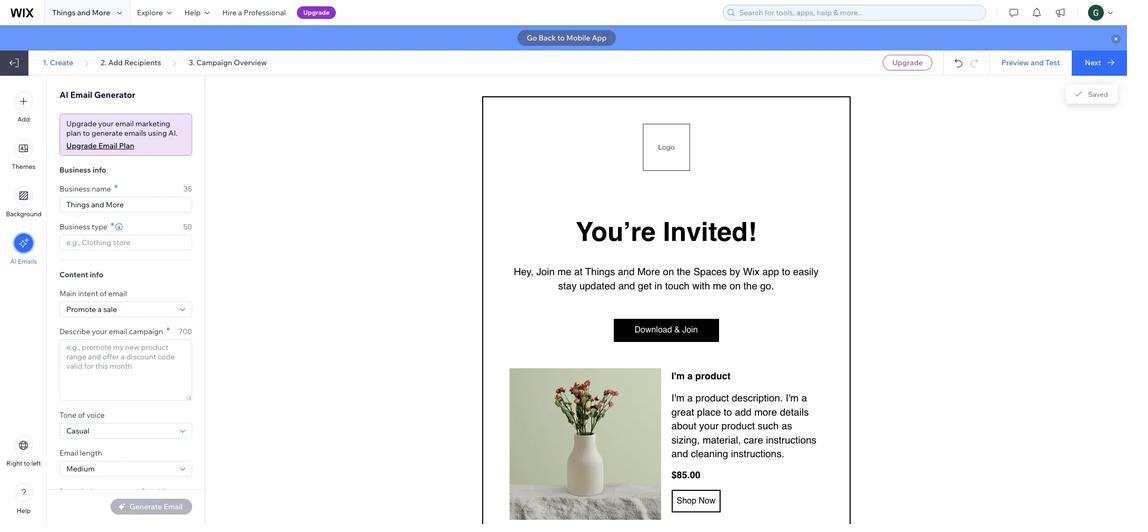 Task type: locate. For each thing, give the bounding box(es) containing it.
* for business name *
[[114, 182, 118, 194]]

email inside upgrade your email marketing plan to generate emails using ai. upgrade email plan
[[98, 141, 117, 151]]

more up get
[[637, 266, 660, 277]]

1 vertical spatial help
[[17, 507, 31, 515]]

1 horizontal spatial help button
[[178, 0, 216, 25]]

0 vertical spatial on
[[663, 266, 674, 277]]

preview and test
[[1002, 58, 1060, 67]]

to right the back on the top
[[558, 33, 565, 43]]

not
[[78, 496, 88, 504]]

1 vertical spatial me
[[713, 280, 727, 291]]

of
[[100, 289, 107, 299], [78, 411, 85, 420]]

your up upgrade email plan link
[[98, 119, 114, 128]]

0 vertical spatial of
[[100, 289, 107, 299]]

in down .
[[186, 496, 191, 504]]

create
[[50, 58, 73, 67]]

your down place
[[699, 420, 719, 432]]

things and more
[[52, 8, 110, 17]]

1 vertical spatial of
[[78, 411, 85, 420]]

ai inside button
[[10, 257, 17, 265]]

0 vertical spatial info
[[93, 165, 106, 175]]

1 horizontal spatial more
[[637, 266, 660, 277]]

of right intent
[[100, 289, 107, 299]]

updated
[[580, 280, 616, 291]]

1 vertical spatial upgrade button
[[883, 55, 932, 71]]

with
[[692, 280, 710, 291]]

upgrade button
[[297, 6, 336, 19], [883, 55, 932, 71]]

things up the create
[[52, 8, 76, 17]]

0 horizontal spatial ai
[[10, 257, 17, 265]]

business down business info
[[59, 184, 90, 194]]

0 horizontal spatial things
[[52, 8, 76, 17]]

campaign
[[129, 327, 163, 336]]

1 vertical spatial on
[[730, 280, 741, 291]]

for
[[106, 496, 115, 504]]

1.
[[43, 58, 48, 67]]

shop now
[[677, 496, 716, 506]]

business inside business name *
[[59, 184, 90, 194]]

add up themes button
[[18, 115, 30, 123]]

35
[[184, 184, 192, 194]]

back
[[539, 33, 556, 43]]

email inside upgrade your email marketing plan to generate emails using ai. upgrade email plan
[[115, 119, 134, 128]]

help left hire
[[184, 8, 201, 17]]

1 vertical spatial ai
[[10, 257, 17, 265]]

and
[[77, 8, 90, 17], [1031, 58, 1044, 67], [618, 266, 635, 277], [618, 280, 635, 291], [672, 448, 688, 460]]

* right name
[[114, 182, 118, 194]]

a
[[238, 8, 242, 17], [687, 371, 693, 382], [687, 392, 693, 404], [802, 392, 807, 404]]

me down spaces
[[713, 280, 727, 291]]

0 vertical spatial ai
[[59, 90, 68, 100]]

wix
[[743, 266, 760, 277], [59, 496, 70, 504]]

email right intent
[[108, 289, 127, 299]]

1 horizontal spatial on
[[730, 280, 741, 291]]

2 vertical spatial business
[[59, 222, 90, 232]]

on up touch
[[663, 266, 674, 277]]

2 vertical spatial email
[[109, 327, 127, 336]]

saved
[[1088, 90, 1108, 98]]

email left 'generator'
[[70, 90, 92, 100]]

intent
[[78, 289, 98, 299]]

1 vertical spatial product
[[696, 392, 729, 404]]

add
[[108, 58, 123, 67], [18, 115, 30, 123]]

business info
[[59, 165, 106, 175]]

to left "add" on the bottom of the page
[[724, 406, 732, 418]]

1. create
[[43, 58, 73, 67]]

a for hire a professional
[[238, 8, 242, 17]]

1 horizontal spatial ai
[[59, 90, 68, 100]]

to right "app"
[[782, 266, 790, 277]]

0 vertical spatial in
[[655, 280, 662, 291]]

advance
[[59, 504, 84, 512]]

app
[[592, 33, 607, 43]]

main
[[59, 289, 76, 299]]

things up updated at the right
[[585, 266, 615, 277]]

i'm
[[672, 371, 685, 382], [672, 392, 685, 404], [786, 392, 799, 404]]

explore
[[137, 8, 163, 17]]

terms
[[169, 487, 186, 495]]

0 vertical spatial product
[[695, 371, 731, 382]]

business for business type *
[[59, 222, 90, 232]]

1 vertical spatial *
[[111, 220, 114, 232]]

me
[[558, 266, 571, 277], [713, 280, 727, 291]]

the left go.
[[744, 280, 757, 291]]

1 vertical spatial info
[[90, 270, 103, 280]]

ai left emails
[[10, 257, 17, 265]]

2 business from the top
[[59, 184, 90, 194]]

to inside upgrade your email marketing plan to generate emails using ai. upgrade email plan
[[83, 128, 90, 138]]

1 vertical spatial add
[[18, 115, 30, 123]]

help down right to left
[[17, 507, 31, 515]]

download
[[635, 325, 672, 335]]

1 vertical spatial in
[[186, 496, 191, 504]]

preview
[[1002, 58, 1029, 67]]

i'm for i'm a product
[[672, 371, 685, 382]]

themes
[[12, 163, 35, 171]]

0 horizontal spatial me
[[558, 266, 571, 277]]

describe
[[59, 327, 90, 336]]

email for *
[[109, 327, 127, 336]]

your left right
[[86, 504, 99, 512]]

spaces
[[694, 266, 727, 277]]

in right get
[[655, 280, 662, 291]]

3. campaign overview link
[[189, 58, 267, 67]]

1 vertical spatial more
[[637, 266, 660, 277]]

0 vertical spatial add
[[108, 58, 123, 67]]

in inside hey, join me at things and more on the spaces by wix app to easily stay updated and get in touch with me on the go.
[[655, 280, 662, 291]]

to right 'plan'
[[83, 128, 90, 138]]

hey,
[[514, 266, 534, 277]]

1 horizontal spatial in
[[655, 280, 662, 291]]

i'm a product description. i'm a great place to add more details about your product such as sizing, material, care instructions and cleaning instructions.
[[672, 392, 819, 460]]

help button down right to left
[[14, 483, 33, 515]]

1 vertical spatial email
[[98, 141, 117, 151]]

the up touch
[[677, 266, 691, 277]]

business left type
[[59, 222, 90, 232]]

mobile
[[566, 33, 590, 43]]

help button
[[178, 0, 216, 25], [14, 483, 33, 515]]

things inside hey, join me at things and more on the spaces by wix app to easily stay updated and get in touch with me on the go.
[[585, 266, 615, 277]]

1 vertical spatial help button
[[14, 483, 33, 515]]

wix right by
[[743, 266, 760, 277]]

info up main intent of email
[[90, 270, 103, 280]]

None field
[[63, 302, 177, 317], [63, 424, 177, 439], [63, 462, 177, 476], [63, 302, 177, 317], [63, 424, 177, 439], [63, 462, 177, 476]]

join right hey,
[[536, 266, 555, 277]]

3.
[[189, 58, 195, 67]]

a inside hire a professional link
[[238, 8, 242, 17]]

ai.
[[169, 128, 178, 138]]

0 horizontal spatial help
[[17, 507, 31, 515]]

700
[[179, 327, 192, 336]]

add right 2.
[[108, 58, 123, 67]]

ai for ai email generator
[[59, 90, 68, 100]]

0 vertical spatial help
[[184, 8, 201, 17]]

wix down 'by'
[[59, 496, 70, 504]]

more left explore
[[92, 8, 110, 17]]

$85.00
[[672, 470, 701, 481]]

email inside describe your email campaign *
[[109, 327, 127, 336]]

to left left
[[24, 460, 30, 468]]

* for business type *
[[111, 220, 114, 232]]

info for content info
[[90, 270, 103, 280]]

0 vertical spatial business
[[59, 165, 91, 175]]

business type *
[[59, 220, 114, 232]]

1 vertical spatial things
[[585, 266, 615, 277]]

plan
[[66, 128, 81, 138]]

info
[[93, 165, 106, 175], [90, 270, 103, 280]]

in inside . wix is not liable for results, so please verify in advance your right to use the content.
[[186, 496, 191, 504]]

business up business name *
[[59, 165, 91, 175]]

1 horizontal spatial wix
[[743, 266, 760, 277]]

the inside . wix is not liable for results, so please verify in advance your right to use the content.
[[135, 504, 145, 512]]

background
[[6, 210, 42, 218]]

background button
[[6, 186, 42, 218]]

wix inside . wix is not liable for results, so please verify in advance your right to use the content.
[[59, 496, 70, 504]]

to inside . wix is not liable for results, so please verify in advance your right to use the content.
[[116, 504, 122, 512]]

join right the &
[[682, 325, 698, 335]]

to inside button
[[558, 33, 565, 43]]

your right describe
[[92, 327, 107, 336]]

0 vertical spatial things
[[52, 8, 76, 17]]

the right use
[[135, 504, 145, 512]]

0 vertical spatial help button
[[178, 0, 216, 25]]

3 business from the top
[[59, 222, 90, 232]]

*
[[114, 182, 118, 194], [111, 220, 114, 232], [166, 325, 170, 337]]

shop now link
[[673, 491, 720, 512]]

0 horizontal spatial in
[[186, 496, 191, 504]]

0 vertical spatial join
[[536, 266, 555, 277]]

0 horizontal spatial upgrade button
[[297, 6, 336, 19]]

more inside hey, join me at things and more on the spaces by wix app to easily stay updated and get in touch with me on the go.
[[637, 266, 660, 277]]

business for business info
[[59, 165, 91, 175]]

ai for ai emails
[[10, 257, 17, 265]]

shop
[[677, 496, 696, 506]]

0 vertical spatial email
[[115, 119, 134, 128]]

using
[[148, 128, 167, 138]]

download & join
[[635, 325, 698, 335]]

info up name
[[93, 165, 106, 175]]

your inside "i'm a product description. i'm a great place to add more details about your product such as sizing, material, care instructions and cleaning instructions."
[[699, 420, 719, 432]]

0 horizontal spatial add
[[18, 115, 30, 123]]

email left 'length' at the bottom
[[59, 449, 78, 458]]

such
[[758, 420, 779, 432]]

hire a professional link
[[216, 0, 292, 25]]

Describe your email campaign text field
[[60, 340, 192, 401]]

0 vertical spatial more
[[92, 8, 110, 17]]

of right tone
[[78, 411, 85, 420]]

so
[[139, 496, 146, 504]]

a for i'm a product
[[687, 371, 693, 382]]

0 horizontal spatial wix
[[59, 496, 70, 504]]

1 horizontal spatial join
[[682, 325, 698, 335]]

* right type
[[111, 220, 114, 232]]

2 vertical spatial *
[[166, 325, 170, 337]]

upgrade
[[303, 8, 330, 16], [893, 58, 923, 67], [66, 119, 97, 128], [66, 141, 97, 151]]

your
[[98, 119, 114, 128], [92, 327, 107, 336], [699, 420, 719, 432], [86, 504, 99, 512]]

0 horizontal spatial help button
[[14, 483, 33, 515]]

1 horizontal spatial the
[[677, 266, 691, 277]]

help button left hire
[[178, 0, 216, 25]]

me left at
[[558, 266, 571, 277]]

on down by
[[730, 280, 741, 291]]

0 horizontal spatial the
[[135, 504, 145, 512]]

business inside business type *
[[59, 222, 90, 232]]

0 vertical spatial wix
[[743, 266, 760, 277]]

join inside hey, join me at things and more on the spaces by wix app to easily stay updated and get in touch with me on the go.
[[536, 266, 555, 277]]

download & join link
[[630, 320, 702, 341]]

things
[[52, 8, 76, 17], [585, 266, 615, 277]]

1 horizontal spatial things
[[585, 266, 615, 277]]

hire
[[222, 8, 237, 17]]

to inside "i'm a product description. i'm a great place to add more details about your product such as sizing, material, care instructions and cleaning instructions."
[[724, 406, 732, 418]]

by continuing, you agree to openai's terms
[[59, 487, 186, 495]]

email up upgrade email plan link
[[115, 119, 134, 128]]

2 horizontal spatial the
[[744, 280, 757, 291]]

i'm for i'm a product description. i'm a great place to add more details about your product such as sizing, material, care instructions and cleaning instructions.
[[672, 392, 685, 404]]

ai down the create
[[59, 90, 68, 100]]

2. add recipients
[[101, 58, 161, 67]]

2. add recipients link
[[101, 58, 161, 67]]

1 vertical spatial business
[[59, 184, 90, 194]]

to left use
[[116, 504, 122, 512]]

product
[[695, 371, 731, 382], [696, 392, 729, 404], [722, 420, 755, 432]]

1 business from the top
[[59, 165, 91, 175]]

* left 700
[[166, 325, 170, 337]]

app
[[763, 266, 779, 277]]

0 vertical spatial *
[[114, 182, 118, 194]]

generator
[[94, 90, 135, 100]]

2 vertical spatial the
[[135, 504, 145, 512]]

1 horizontal spatial upgrade button
[[883, 55, 932, 71]]

1 vertical spatial wix
[[59, 496, 70, 504]]

email down generate
[[98, 141, 117, 151]]

2 vertical spatial email
[[59, 449, 78, 458]]

content.
[[146, 504, 171, 512]]

more
[[92, 8, 110, 17], [637, 266, 660, 277]]

length
[[80, 449, 102, 458]]

email left campaign
[[109, 327, 127, 336]]

0 horizontal spatial more
[[92, 8, 110, 17]]

1 horizontal spatial me
[[713, 280, 727, 291]]

instructions
[[766, 434, 817, 446]]

0 horizontal spatial join
[[536, 266, 555, 277]]



Task type: vqa. For each thing, say whether or not it's contained in the screenshot.
Invited!
yes



Task type: describe. For each thing, give the bounding box(es) containing it.
Business name field
[[63, 197, 188, 212]]

right
[[6, 460, 22, 468]]

tone of voice
[[59, 411, 105, 420]]

sizing,
[[672, 434, 700, 446]]

3. campaign overview
[[189, 58, 267, 67]]

to inside hey, join me at things and more on the spaces by wix app to easily stay updated and get in touch with me on the go.
[[782, 266, 790, 277]]

0 vertical spatial email
[[70, 90, 92, 100]]

continuing,
[[68, 487, 101, 495]]

&
[[674, 325, 680, 335]]

email length
[[59, 449, 102, 458]]

.
[[186, 487, 188, 495]]

name
[[92, 184, 111, 194]]

0 horizontal spatial of
[[78, 411, 85, 420]]

and inside "i'm a product description. i'm a great place to add more details about your product such as sizing, material, care instructions and cleaning instructions."
[[672, 448, 688, 460]]

content info
[[59, 270, 103, 280]]

get
[[638, 280, 652, 291]]

about
[[672, 420, 697, 432]]

you're
[[576, 216, 656, 247]]

a for i'm a product description. i'm a great place to add more details about your product such as sizing, material, care instructions and cleaning instructions.
[[687, 392, 693, 404]]

is
[[72, 496, 77, 504]]

1 horizontal spatial of
[[100, 289, 107, 299]]

emails
[[124, 128, 146, 138]]

results,
[[116, 496, 137, 504]]

marketing
[[135, 119, 170, 128]]

Business type field
[[63, 235, 188, 250]]

you
[[103, 487, 114, 495]]

content
[[59, 270, 88, 280]]

1 horizontal spatial add
[[108, 58, 123, 67]]

at
[[574, 266, 583, 277]]

plan
[[119, 141, 134, 151]]

by
[[59, 487, 67, 495]]

agree
[[115, 487, 132, 495]]

add
[[735, 406, 752, 418]]

product for i'm a product description. i'm a great place to add more details about your product such as sizing, material, care instructions and cleaning instructions.
[[696, 392, 729, 404]]

use
[[123, 504, 134, 512]]

tone
[[59, 411, 76, 420]]

terms link
[[169, 486, 186, 496]]

voice
[[87, 411, 105, 420]]

left
[[31, 460, 41, 468]]

wix inside hey, join me at things and more on the spaces by wix app to easily stay updated and get in touch with me on the go.
[[743, 266, 760, 277]]

care
[[744, 434, 763, 446]]

great
[[672, 406, 694, 418]]

next button
[[1072, 51, 1127, 76]]

1 vertical spatial join
[[682, 325, 698, 335]]

as
[[782, 420, 792, 432]]

touch
[[665, 280, 690, 291]]

place
[[697, 406, 721, 418]]

. wix is not liable for results, so please verify in advance your right to use the content.
[[59, 487, 191, 512]]

info for business info
[[93, 165, 106, 175]]

right to left button
[[6, 436, 41, 468]]

upgrade your email marketing plan to generate emails using ai. upgrade email plan
[[66, 119, 178, 151]]

add inside 'button'
[[18, 115, 30, 123]]

more
[[754, 406, 777, 418]]

describe your email campaign *
[[59, 325, 170, 337]]

go back to mobile app button
[[517, 30, 616, 46]]

your inside upgrade your email marketing plan to generate emails using ai. upgrade email plan
[[98, 119, 114, 128]]

1 vertical spatial the
[[744, 280, 757, 291]]

emails
[[18, 257, 37, 265]]

your inside . wix is not liable for results, so please verify in advance your right to use the content.
[[86, 504, 99, 512]]

by
[[730, 266, 740, 277]]

stay
[[558, 280, 577, 291]]

ai email generator
[[59, 90, 135, 100]]

to inside "button"
[[24, 460, 30, 468]]

email for plan
[[115, 119, 134, 128]]

hey, join me at things and more on the spaces by wix app to easily stay updated and get in touch with me on the go.
[[514, 266, 822, 291]]

material,
[[703, 434, 741, 446]]

2 vertical spatial product
[[722, 420, 755, 432]]

recipients
[[124, 58, 161, 67]]

0 vertical spatial me
[[558, 266, 571, 277]]

openai's
[[141, 487, 168, 495]]

cleaning
[[691, 448, 728, 460]]

ai emails
[[10, 257, 37, 265]]

your inside describe your email campaign *
[[92, 327, 107, 336]]

now
[[699, 496, 716, 506]]

go
[[527, 33, 537, 43]]

0 vertical spatial upgrade button
[[297, 6, 336, 19]]

1 horizontal spatial help
[[184, 8, 201, 17]]

add button
[[14, 92, 33, 123]]

business name *
[[59, 182, 118, 194]]

generate
[[92, 128, 123, 138]]

verify
[[168, 496, 184, 504]]

1 vertical spatial email
[[108, 289, 127, 299]]

i'm a product
[[672, 371, 731, 382]]

you're invited!
[[576, 216, 757, 247]]

description.
[[732, 392, 783, 404]]

product for i'm a product
[[695, 371, 731, 382]]

go back to mobile app alert
[[0, 25, 1127, 51]]

details
[[780, 406, 809, 418]]

1. create link
[[43, 58, 73, 67]]

hire a professional
[[222, 8, 286, 17]]

main intent of email
[[59, 289, 127, 299]]

to up so
[[133, 487, 139, 495]]

business for business name *
[[59, 184, 90, 194]]

50
[[183, 222, 192, 232]]

right
[[100, 504, 114, 512]]

0 vertical spatial the
[[677, 266, 691, 277]]

Search for tools, apps, help & more... field
[[736, 5, 982, 20]]

instructions.
[[731, 448, 784, 460]]

2.
[[101, 58, 107, 67]]

upgrade email plan link
[[66, 141, 185, 151]]

test
[[1046, 58, 1060, 67]]

right to left
[[6, 460, 41, 468]]

0 horizontal spatial on
[[663, 266, 674, 277]]



